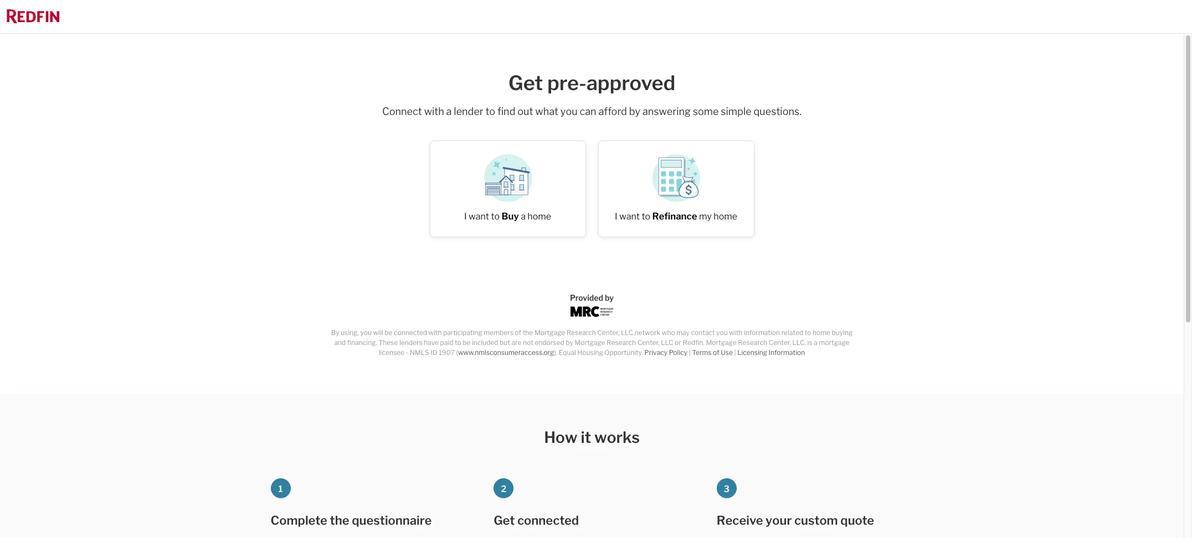 Task type: locate. For each thing, give the bounding box(es) containing it.
0 horizontal spatial center,
[[597, 329, 619, 338]]

of inside by using, you will be connected with participating members of the mortgage research center, llc network who may contact you with information related to home buying and financing. these lenders have paid to be included but are not endorsed by mortgage research center, llc or redfin. mortgage research center, llc. is a mortgage licensee - nmls id 1907 (
[[515, 329, 521, 338]]

you
[[560, 106, 578, 118], [360, 329, 372, 338], [716, 329, 728, 338]]

1 horizontal spatial of
[[713, 349, 719, 357]]

0 horizontal spatial |
[[689, 349, 691, 357]]

mortgage research center image
[[570, 307, 613, 318]]

mortgage up housing at bottom
[[575, 339, 605, 348]]

0 horizontal spatial connected
[[394, 329, 427, 338]]

want inside i want to refinance my home
[[619, 212, 640, 222]]

a right the buy
[[521, 212, 526, 222]]

0 horizontal spatial of
[[515, 329, 521, 338]]

housing
[[577, 349, 603, 357]]

2 i from the left
[[615, 212, 617, 222]]

or
[[675, 339, 681, 348]]

0 horizontal spatial a
[[446, 106, 452, 118]]

0 horizontal spatial want
[[469, 212, 489, 222]]

afford
[[598, 106, 627, 118]]

information
[[769, 349, 805, 357]]

1 horizontal spatial |
[[734, 349, 736, 357]]

a inside by using, you will be connected with participating members of the mortgage research center, llc network who may contact you with information related to home buying and financing. these lenders have paid to be included but are not endorsed by mortgage research center, llc or redfin. mortgage research center, llc. is a mortgage licensee - nmls id 1907 (
[[814, 339, 817, 348]]

1 vertical spatial get
[[494, 514, 515, 528]]

i inside i want to refinance my home
[[615, 212, 617, 222]]

0 horizontal spatial home
[[528, 212, 551, 222]]

1 horizontal spatial you
[[560, 106, 578, 118]]

research up "opportunity."
[[607, 339, 636, 348]]

mortgage up "endorsed" at the left bottom of page
[[534, 329, 565, 338]]

2 horizontal spatial by
[[629, 106, 640, 118]]

get for get pre-approved
[[508, 71, 543, 95]]

1 horizontal spatial want
[[619, 212, 640, 222]]

find
[[497, 106, 515, 118]]

0 vertical spatial be
[[385, 329, 392, 338]]

2 horizontal spatial a
[[814, 339, 817, 348]]

1 horizontal spatial i
[[615, 212, 617, 222]]

1 horizontal spatial a
[[521, 212, 526, 222]]

want left refinance
[[619, 212, 640, 222]]

center,
[[597, 329, 619, 338], [637, 339, 660, 348], [769, 339, 791, 348]]

1 vertical spatial connected
[[517, 514, 579, 528]]

is
[[807, 339, 812, 348]]

by up equal
[[566, 339, 573, 348]]

home right my
[[714, 212, 737, 222]]

home inside i want to buy a home
[[528, 212, 551, 222]]

may
[[676, 329, 690, 338]]

2 vertical spatial by
[[566, 339, 573, 348]]

i for refinance
[[615, 212, 617, 222]]

2 vertical spatial a
[[814, 339, 817, 348]]

1 vertical spatial be
[[463, 339, 470, 348]]

with up have
[[428, 329, 442, 338]]

0 vertical spatial of
[[515, 329, 521, 338]]

option group
[[420, 130, 764, 248]]

1 horizontal spatial the
[[523, 329, 533, 338]]

these
[[379, 339, 398, 348]]

(
[[456, 349, 458, 357]]

provided by
[[570, 294, 614, 303]]

home inside by using, you will be connected with participating members of the mortgage research center, llc network who may contact you with information related to home buying and financing. these lenders have paid to be included but are not endorsed by mortgage research center, llc or redfin. mortgage research center, llc. is a mortgage licensee - nmls id 1907 (
[[813, 329, 830, 338]]

you up "financing."
[[360, 329, 372, 338]]

by
[[629, 106, 640, 118], [605, 294, 614, 303], [566, 339, 573, 348]]

using,
[[341, 329, 359, 338]]

llc up "opportunity."
[[621, 329, 633, 338]]

my
[[699, 212, 712, 222]]

1 | from the left
[[689, 349, 691, 357]]

with right connect
[[424, 106, 444, 118]]

you left "can"
[[560, 106, 578, 118]]

and
[[334, 339, 346, 348]]

you right contact
[[716, 329, 728, 338]]

llc
[[621, 329, 633, 338], [661, 339, 673, 348]]

the right complete
[[330, 514, 349, 528]]

www.nmlsconsumeraccess.org ). equal housing opportunity. privacy policy | terms of use | licensing information
[[458, 349, 805, 357]]

of up 'are' at the bottom of the page
[[515, 329, 521, 338]]

of
[[515, 329, 521, 338], [713, 349, 719, 357]]

home up mortgage
[[813, 329, 830, 338]]

| down redfin.
[[689, 349, 691, 357]]

i
[[464, 212, 467, 222], [615, 212, 617, 222]]

financing.
[[347, 339, 377, 348]]

of left use
[[713, 349, 719, 357]]

2 want from the left
[[619, 212, 640, 222]]

want left the buy
[[469, 212, 489, 222]]

1 i from the left
[[464, 212, 467, 222]]

2 horizontal spatial research
[[738, 339, 767, 348]]

center, up information
[[769, 339, 791, 348]]

to left the buy
[[491, 212, 500, 222]]

i inside i want to buy a home
[[464, 212, 467, 222]]

be
[[385, 329, 392, 338], [463, 339, 470, 348]]

home right the buy
[[528, 212, 551, 222]]

receive your custom quote
[[717, 514, 874, 528]]

1 vertical spatial of
[[713, 349, 719, 357]]

home
[[528, 212, 551, 222], [714, 212, 737, 222], [813, 329, 830, 338]]

center, up "opportunity."
[[597, 329, 619, 338]]

mortgage
[[534, 329, 565, 338], [575, 339, 605, 348], [706, 339, 736, 348]]

0 horizontal spatial mortgage
[[534, 329, 565, 338]]

0 vertical spatial by
[[629, 106, 640, 118]]

to up (
[[455, 339, 461, 348]]

1 want from the left
[[469, 212, 489, 222]]

your
[[766, 514, 792, 528]]

a inside i want to buy a home
[[521, 212, 526, 222]]

llc up privacy policy link
[[661, 339, 673, 348]]

1 horizontal spatial center,
[[637, 339, 660, 348]]

paid
[[440, 339, 453, 348]]

1 horizontal spatial home
[[714, 212, 737, 222]]

get pre-approved
[[508, 71, 675, 95]]

1 horizontal spatial be
[[463, 339, 470, 348]]

network
[[635, 329, 660, 338]]

home inside i want to refinance my home
[[714, 212, 737, 222]]

with up use
[[729, 329, 742, 338]]

custom quote
[[794, 514, 874, 528]]

want
[[469, 212, 489, 222], [619, 212, 640, 222]]

by right afford
[[629, 106, 640, 118]]

2 horizontal spatial you
[[716, 329, 728, 338]]

1 vertical spatial the
[[330, 514, 349, 528]]

a
[[446, 106, 452, 118], [521, 212, 526, 222], [814, 339, 817, 348]]

complete the questionnaire
[[271, 514, 432, 528]]

want for buy
[[469, 212, 489, 222]]

0 vertical spatial connected
[[394, 329, 427, 338]]

nmls
[[410, 349, 429, 357]]

not
[[523, 339, 533, 348]]

by up "mortgage research center" image
[[605, 294, 614, 303]]

1 horizontal spatial research
[[607, 339, 636, 348]]

how
[[544, 429, 577, 448]]

1 vertical spatial a
[[521, 212, 526, 222]]

a right is
[[814, 339, 817, 348]]

0 horizontal spatial i
[[464, 212, 467, 222]]

-
[[406, 349, 408, 357]]

endorsed
[[535, 339, 564, 348]]

research up housing at bottom
[[566, 329, 596, 338]]

to
[[486, 106, 495, 118], [491, 212, 500, 222], [642, 212, 650, 222], [805, 329, 811, 338], [455, 339, 461, 348]]

but
[[500, 339, 510, 348]]

0 horizontal spatial research
[[566, 329, 596, 338]]

0 vertical spatial get
[[508, 71, 543, 95]]

be up these
[[385, 329, 392, 338]]

members
[[484, 329, 513, 338]]

lender
[[454, 106, 483, 118]]

| right use
[[734, 349, 736, 357]]

a left lender
[[446, 106, 452, 118]]

to left refinance
[[642, 212, 650, 222]]

i for buy
[[464, 212, 467, 222]]

get
[[508, 71, 543, 95], [494, 514, 515, 528]]

0 horizontal spatial the
[[330, 514, 349, 528]]

0 horizontal spatial by
[[566, 339, 573, 348]]

the
[[523, 329, 533, 338], [330, 514, 349, 528]]

2 horizontal spatial home
[[813, 329, 830, 338]]

0 vertical spatial the
[[523, 329, 533, 338]]

1 vertical spatial by
[[605, 294, 614, 303]]

information
[[744, 329, 780, 338]]

www.nmlsconsumeraccess.org
[[458, 349, 554, 357]]

research up 'licensing'
[[738, 339, 767, 348]]

0 vertical spatial a
[[446, 106, 452, 118]]

0 vertical spatial llc
[[621, 329, 633, 338]]

mortgage up use
[[706, 339, 736, 348]]

the up not
[[523, 329, 533, 338]]

2 horizontal spatial center,
[[769, 339, 791, 348]]

receive
[[717, 514, 763, 528]]

research
[[566, 329, 596, 338], [607, 339, 636, 348], [738, 339, 767, 348]]

).
[[554, 349, 557, 357]]

want inside i want to buy a home
[[469, 212, 489, 222]]

center, down "network"
[[637, 339, 660, 348]]

privacy policy link
[[644, 349, 687, 357]]

privacy
[[644, 349, 668, 357]]

with
[[424, 106, 444, 118], [428, 329, 442, 338], [729, 329, 742, 338]]

connected
[[394, 329, 427, 338], [517, 514, 579, 528]]

will
[[373, 329, 383, 338]]

1 horizontal spatial llc
[[661, 339, 673, 348]]

be down "participating"
[[463, 339, 470, 348]]

|
[[689, 349, 691, 357], [734, 349, 736, 357]]



Task type: describe. For each thing, give the bounding box(es) containing it.
want for refinance
[[619, 212, 640, 222]]

participating
[[443, 329, 482, 338]]

how it works
[[544, 429, 640, 448]]

works
[[594, 429, 640, 448]]

buying
[[832, 329, 853, 338]]

lenders
[[399, 339, 422, 348]]

have
[[424, 339, 439, 348]]

licensing
[[737, 349, 767, 357]]

redfin.
[[683, 339, 704, 348]]

questionnaire
[[352, 514, 432, 528]]

can
[[580, 106, 596, 118]]

by
[[331, 329, 339, 338]]

terms of use link
[[692, 349, 733, 357]]

pre-
[[547, 71, 586, 95]]

licensing information link
[[737, 349, 805, 357]]

it
[[581, 429, 591, 448]]

option group containing buy
[[420, 130, 764, 248]]

what
[[535, 106, 558, 118]]

1 horizontal spatial connected
[[517, 514, 579, 528]]

home for buy
[[528, 212, 551, 222]]

id
[[431, 349, 437, 357]]

i want to refinance my home
[[615, 211, 737, 222]]

www.nmlsconsumeraccess.org link
[[458, 349, 554, 357]]

get connected
[[494, 514, 579, 528]]

home for refinance
[[714, 212, 737, 222]]

complete
[[271, 514, 327, 528]]

are
[[512, 339, 521, 348]]

equal
[[559, 349, 576, 357]]

policy
[[669, 349, 687, 357]]

2 horizontal spatial mortgage
[[706, 339, 736, 348]]

approved
[[586, 71, 675, 95]]

0 horizontal spatial you
[[360, 329, 372, 338]]

1 horizontal spatial by
[[605, 294, 614, 303]]

use
[[721, 349, 733, 357]]

of for members
[[515, 329, 521, 338]]

terms
[[692, 349, 711, 357]]

provided
[[570, 294, 603, 303]]

0 horizontal spatial be
[[385, 329, 392, 338]]

licensee
[[379, 349, 404, 357]]

get for get connected
[[494, 514, 515, 528]]

some
[[693, 106, 719, 118]]

contact
[[691, 329, 715, 338]]

refinance
[[652, 211, 697, 222]]

mortgage
[[819, 339, 849, 348]]

answering
[[642, 106, 691, 118]]

buy
[[502, 211, 519, 222]]

by inside by using, you will be connected with participating members of the mortgage research center, llc network who may contact you with information related to home buying and financing. these lenders have paid to be included but are not endorsed by mortgage research center, llc or redfin. mortgage research center, llc. is a mortgage licensee - nmls id 1907 (
[[566, 339, 573, 348]]

llc.
[[792, 339, 806, 348]]

1 vertical spatial llc
[[661, 339, 673, 348]]

of for terms
[[713, 349, 719, 357]]

to left find
[[486, 106, 495, 118]]

connect
[[382, 106, 422, 118]]

2 | from the left
[[734, 349, 736, 357]]

simple questions.
[[721, 106, 801, 118]]

the inside by using, you will be connected with participating members of the mortgage research center, llc network who may contact you with information related to home buying and financing. these lenders have paid to be included but are not endorsed by mortgage research center, llc or redfin. mortgage research center, llc. is a mortgage licensee - nmls id 1907 (
[[523, 329, 533, 338]]

opportunity.
[[604, 349, 643, 357]]

by using, you will be connected with participating members of the mortgage research center, llc network who may contact you with information related to home buying and financing. these lenders have paid to be included but are not endorsed by mortgage research center, llc or redfin. mortgage research center, llc. is a mortgage licensee - nmls id 1907 (
[[331, 329, 853, 357]]

related
[[781, 329, 803, 338]]

1 horizontal spatial mortgage
[[575, 339, 605, 348]]

i want to buy a home
[[464, 211, 551, 222]]

0 horizontal spatial llc
[[621, 329, 633, 338]]

to inside i want to refinance my home
[[642, 212, 650, 222]]

to up is
[[805, 329, 811, 338]]

who
[[662, 329, 675, 338]]

1907
[[439, 349, 455, 357]]

connect with a lender to find out what you can afford by answering some simple questions.
[[382, 106, 801, 118]]

to inside i want to buy a home
[[491, 212, 500, 222]]

included
[[472, 339, 498, 348]]

connected inside by using, you will be connected with participating members of the mortgage research center, llc network who may contact you with information related to home buying and financing. these lenders have paid to be included but are not endorsed by mortgage research center, llc or redfin. mortgage research center, llc. is a mortgage licensee - nmls id 1907 (
[[394, 329, 427, 338]]

out
[[518, 106, 533, 118]]



Task type: vqa. For each thing, say whether or not it's contained in the screenshot.
the top listings
no



